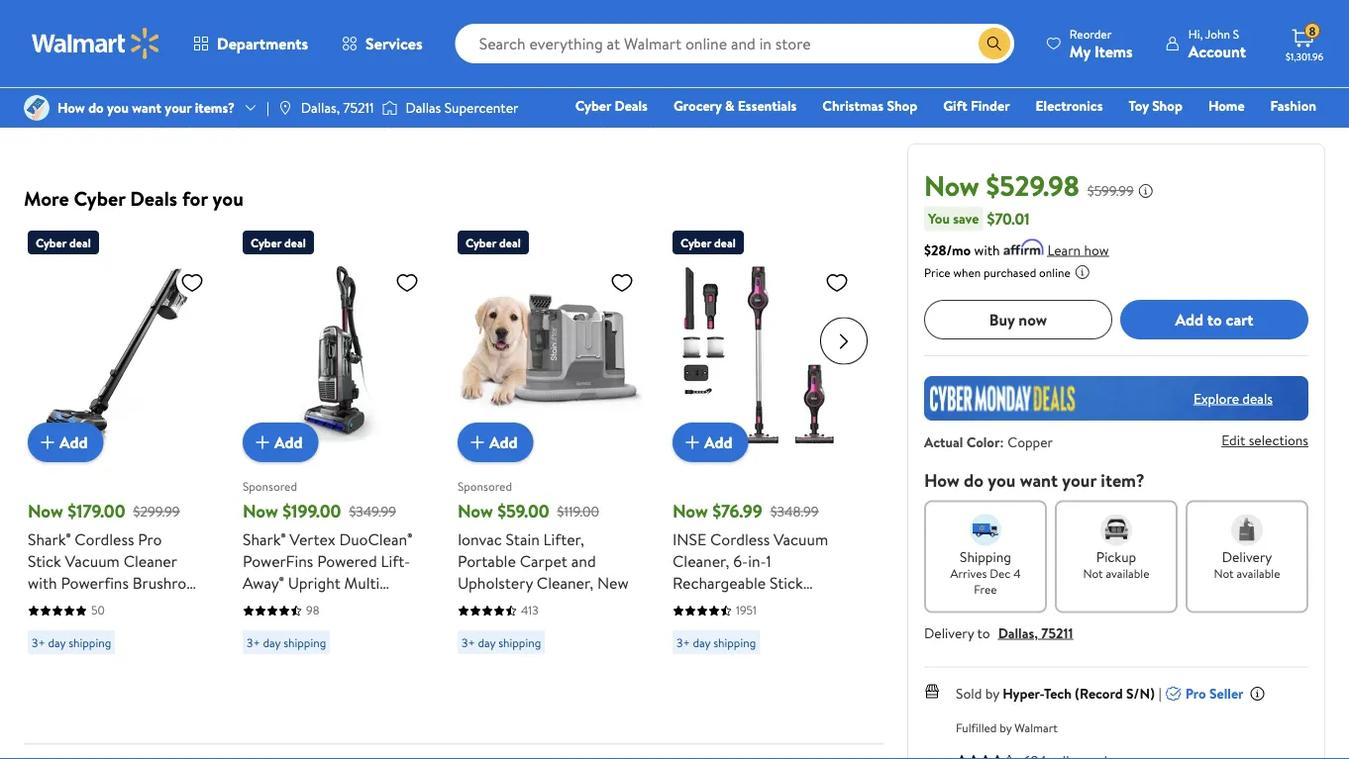 Task type: locate. For each thing, give the bounding box(es) containing it.
hard
[[808, 681, 842, 703]]

cordless inside now $76.99 $348.99 inse cordless vacuum cleaner, 6-in-1 rechargeable stick vacuum with 2200 mah battery, 20kpa powerful lightweight vacuum cleaner, up to 45 mins runtime, for home hard floor carpet pet hair- n500
[[710, 529, 770, 550]]

terms down seller,
[[614, 110, 649, 129]]

stick
[[28, 550, 61, 572], [770, 572, 803, 594]]

day for now $179.00
[[48, 634, 66, 651]]

3+ down crevice
[[32, 634, 45, 651]]

delivery for to
[[924, 623, 974, 643]]

1 shop from the left
[[887, 96, 918, 115]]

1 horizontal spatial  image
[[382, 98, 398, 118]]

buy now button
[[924, 300, 1113, 340]]

for
[[386, 68, 403, 88], [410, 89, 428, 108], [182, 184, 208, 212], [738, 681, 758, 703]]

affirm image
[[1004, 239, 1044, 255]]

feature
[[40, 110, 83, 129]]

cordless inside now $179.00 $299.99 shark® cordless pro stick vacuum cleaner with powerfins brushroll, crevice tool & dusting brush included, hepa filtration, 40- min runtime, wz531h
[[75, 529, 134, 550]]

shipping for now $199.00
[[284, 634, 326, 651]]

how left (if
[[57, 98, 85, 117]]

 image
[[277, 100, 293, 116]]

gift finder link
[[934, 95, 1019, 116]]

shipping
[[960, 547, 1011, 566]]

 image
[[24, 95, 50, 121], [382, 98, 398, 118]]

add button up $179.00
[[28, 423, 104, 462]]

0 vertical spatial delivery
[[1222, 547, 1272, 566]]

one
[[1165, 124, 1195, 143]]

1 horizontal spatial stick
[[770, 572, 803, 594]]

1 horizontal spatial your
[[1062, 468, 1097, 493]]

purchased
[[984, 264, 1037, 281]]

2 sponsored from the left
[[458, 478, 512, 494]]

by left a
[[457, 89, 471, 108]]

3+ day shipping down 413
[[462, 634, 541, 651]]

2 horizontal spatial third
[[484, 89, 513, 108]]

party up item's
[[516, 89, 548, 108]]

1 add button from the left
[[28, 423, 104, 462]]

learn how button
[[1048, 240, 1109, 260]]

vacuum
[[774, 529, 828, 550], [65, 550, 120, 572], [299, 594, 353, 616], [673, 594, 727, 616], [757, 638, 812, 659]]

and inside sponsored now $59.00 $119.00 ionvac stain lifter, portable carpet and upholstery cleaner, new
[[571, 550, 596, 572]]

0 horizontal spatial home
[[762, 681, 804, 703]]

product group containing now $179.00
[[28, 222, 212, 681]]

0 vertical spatial your
[[165, 98, 192, 117]]

how down actual
[[924, 468, 960, 493]]

walmart+
[[1258, 124, 1317, 143]]

2 horizontal spatial add to cart image
[[681, 430, 704, 454]]

marketplace left seller's
[[195, 110, 269, 129]]

you down items?
[[213, 184, 244, 212]]

add to cart image
[[36, 430, 59, 454], [251, 430, 274, 454], [681, 430, 704, 454]]

items
[[301, 68, 334, 88]]

differ
[[663, 68, 697, 88]]

2 cordless from the left
[[710, 529, 770, 550]]

terms
[[244, 68, 279, 88], [257, 89, 292, 108], [614, 110, 649, 129]]

on down (if
[[87, 110, 102, 129]]

add button for now $59.00
[[458, 423, 534, 462]]

0 vertical spatial sale
[[407, 68, 430, 88]]

3 deal from the left
[[499, 234, 521, 251]]

want down that
[[132, 98, 161, 117]]

explore deals link
[[1186, 381, 1281, 416]]

2 vertical spatial party
[[160, 110, 192, 129]]

to inside button
[[1208, 309, 1222, 330]]

learn more about strikethrough prices image
[[1138, 183, 1154, 198]]

1 vertical spatial home
[[762, 681, 804, 703]]

with up brush
[[28, 572, 57, 594]]

1 horizontal spatial not
[[1214, 565, 1234, 582]]

sponsored
[[243, 478, 297, 494], [458, 478, 512, 494]]

$349.99
[[349, 502, 396, 521]]

page
[[390, 110, 419, 129]]

shipping
[[69, 634, 111, 651], [284, 634, 326, 651], [499, 634, 541, 651], [714, 634, 756, 651]]

3 cyber deal from the left
[[466, 234, 521, 251]]

add to cart image
[[466, 430, 489, 454]]

0 horizontal spatial not
[[1083, 565, 1103, 582]]

0 vertical spatial &
[[725, 96, 735, 115]]

0 horizontal spatial sale
[[407, 68, 430, 88]]

cyber for product group containing now $179.00
[[36, 234, 67, 251]]

registry
[[1089, 124, 1139, 143]]

1 cordless from the left
[[75, 529, 134, 550]]

1 not from the left
[[1083, 565, 1103, 582]]

1 shipping from the left
[[69, 634, 111, 651]]

toy shop link
[[1120, 95, 1192, 116]]

sponsored inside sponsored now $199.00 $349.99 shark® vertex duoclean® powerfins powered lift- away® upright multi surface vacuum with self-cleaning brushroll, az1500wm
[[243, 478, 297, 494]]

add for $199.00
[[274, 431, 303, 453]]

2 product group from the left
[[243, 222, 427, 662]]

warranty right confirm
[[201, 89, 254, 108]]

0 horizontal spatial add to cart image
[[36, 430, 59, 454]]

warranty
[[189, 68, 241, 88], [201, 89, 254, 108], [558, 110, 610, 129]]

cordless for $76.99
[[710, 529, 770, 550]]

add button for now $179.00
[[28, 423, 104, 462]]

year
[[50, 27, 76, 46]]

0 horizontal spatial and
[[422, 110, 444, 129]]

pickup
[[1097, 547, 1136, 566]]

delivery not available
[[1214, 547, 1281, 582]]

by up 'dallas' at the top of page
[[433, 68, 447, 88]]

fulfilled
[[956, 720, 997, 736]]

1 vertical spatial party
[[516, 89, 548, 108]]

tool
[[84, 594, 112, 616]]

legal information image
[[1075, 264, 1090, 280]]

with up price when purchased online
[[974, 240, 1000, 259]]

1 vertical spatial deals
[[130, 184, 177, 212]]

warranty up items?
[[189, 68, 241, 88]]

sponsored inside sponsored now $59.00 $119.00 ionvac stain lifter, portable carpet and upholstery cleaner, new
[[458, 478, 512, 494]]

3+ day shipping up up
[[677, 634, 756, 651]]

day for now $59.00
[[478, 634, 496, 651]]

now inside now $179.00 $299.99 shark® cordless pro stick vacuum cleaner with powerfins brushroll, crevice tool & dusting brush included, hepa filtration, 40- min runtime, wz531h
[[28, 499, 63, 524]]

do down color
[[964, 468, 984, 493]]

do for how do you want your items?
[[88, 98, 104, 117]]

how do you want your items?
[[57, 98, 235, 117]]

self-
[[243, 616, 275, 638]]

1 product group from the left
[[28, 222, 212, 681]]

dallas
[[406, 98, 441, 117]]

0 horizontal spatial third
[[128, 110, 157, 129]]

0 horizontal spatial cordless
[[75, 529, 134, 550]]

0 horizontal spatial 75211
[[343, 98, 374, 117]]

cleaner, left up
[[673, 659, 729, 681]]

0 horizontal spatial do
[[88, 98, 104, 117]]

delivery down intent image for delivery
[[1222, 547, 1272, 566]]

sponsored for $199.00
[[243, 478, 297, 494]]

2 not from the left
[[1214, 565, 1234, 582]]

departments button
[[176, 20, 325, 67]]

add up $59.00
[[489, 431, 518, 453]]

available down intent image for pickup
[[1106, 565, 1150, 582]]

1 shark® from the left
[[28, 529, 71, 550]]

intent image for shipping image
[[970, 514, 1002, 546]]

lifter,
[[543, 529, 584, 550]]

1 horizontal spatial carpet
[[713, 703, 760, 725]]

hyper-
[[1003, 684, 1044, 704]]

with
[[974, 240, 1000, 259], [28, 572, 57, 594], [357, 594, 387, 616], [731, 594, 760, 616]]

add button up $199.00
[[243, 423, 319, 462]]

arrives
[[951, 565, 987, 582]]

edit
[[1222, 431, 1246, 450]]

1 cyber deal from the left
[[36, 234, 91, 251]]

2 3+ from the left
[[247, 634, 260, 651]]

1 vertical spatial you
[[213, 184, 244, 212]]

to
[[684, 110, 697, 129], [1208, 309, 1222, 330], [977, 623, 990, 643], [756, 659, 771, 681]]

supercenter
[[444, 98, 519, 117]]

0 vertical spatial terms
[[244, 68, 279, 88]]

0 horizontal spatial shop
[[887, 96, 918, 115]]

1 horizontal spatial want
[[1020, 468, 1058, 493]]

1 3+ day shipping from the left
[[32, 634, 111, 651]]

deal for $59.00
[[499, 234, 521, 251]]

1 horizontal spatial shop
[[1152, 96, 1183, 115]]

0 horizontal spatial carpet
[[520, 550, 568, 572]]

from
[[700, 68, 729, 88]]

3 shipping from the left
[[499, 634, 541, 651]]

1 day from the left
[[48, 634, 66, 651]]

your left items?
[[165, 98, 192, 117]]

1 available from the left
[[1106, 565, 1150, 582]]

now up inse
[[673, 499, 708, 524]]

cyber for product group containing now $76.99
[[681, 234, 711, 251]]

3+ up runtime,
[[677, 634, 690, 651]]

add button for now $199.00
[[243, 423, 319, 462]]

party down confirm
[[160, 110, 192, 129]]

party up supercenter
[[482, 68, 513, 88]]

2 horizontal spatial party
[[516, 89, 548, 108]]

2 day from the left
[[263, 634, 281, 651]]

home
[[1209, 96, 1245, 115], [762, 681, 804, 703]]

2 vertical spatial you
[[988, 468, 1016, 493]]

cyber monday deals image
[[924, 376, 1309, 421]]

marketplace down sellers
[[551, 89, 625, 108]]

brushroll, up hepa
[[133, 572, 198, 594]]

terms up seller's
[[257, 89, 292, 108]]

1 3+ from the left
[[32, 634, 45, 651]]

shipping down 98
[[284, 634, 326, 651]]

shop
[[887, 96, 918, 115], [1152, 96, 1183, 115]]

shark® up away®
[[243, 529, 286, 550]]

carpet inside now $76.99 $348.99 inse cordless vacuum cleaner, 6-in-1 rechargeable stick vacuum with 2200 mah battery, 20kpa powerful lightweight vacuum cleaner, up to 45 mins runtime, for home hard floor carpet pet hair- n500
[[713, 703, 760, 725]]

1 horizontal spatial sale
[[431, 89, 454, 108]]

home left hard
[[762, 681, 804, 703]]

0 vertical spatial carpet
[[520, 550, 568, 572]]

now up ionvac
[[458, 499, 493, 524]]

&
[[725, 96, 735, 115], [116, 594, 127, 616]]

for inside now $76.99 $348.99 inse cordless vacuum cleaner, 6-in-1 rechargeable stick vacuum with 2200 mah battery, 20kpa powerful lightweight vacuum cleaner, up to 45 mins runtime, for home hard floor carpet pet hair- n500
[[738, 681, 758, 703]]

1 horizontal spatial how
[[924, 468, 960, 493]]

2 shark® from the left
[[243, 529, 286, 550]]

1 horizontal spatial third
[[450, 68, 479, 88]]

powerful
[[778, 616, 839, 638]]

cleaning
[[275, 616, 335, 638]]

0 vertical spatial pro
[[138, 529, 162, 550]]

you down :
[[988, 468, 1016, 493]]

dallas, down 4
[[998, 623, 1038, 643]]

product group
[[28, 222, 212, 681], [243, 222, 427, 662], [458, 222, 642, 662], [673, 222, 857, 746]]

1 vertical spatial |
[[1159, 684, 1162, 704]]

third right a
[[484, 89, 513, 108]]

$28/mo with
[[924, 240, 1000, 259]]

1 add to cart image from the left
[[36, 430, 59, 454]]

please
[[40, 68, 78, 88]]

2 vertical spatial terms
[[614, 110, 649, 129]]

add to favorites list, ionvac stain lifter, portable carpet and upholstery cleaner, new image
[[610, 270, 634, 295]]

to down please
[[684, 110, 697, 129]]

sale up request
[[431, 89, 454, 108]]

0 horizontal spatial dallas,
[[301, 98, 340, 117]]

available inside delivery not available
[[1237, 565, 1281, 582]]

purchase.
[[700, 110, 757, 129]]

delivery down free
[[924, 623, 974, 643]]

services button
[[325, 20, 440, 67]]

a
[[475, 89, 481, 108]]

0 vertical spatial brushroll,
[[133, 572, 198, 594]]

| right s/n)
[[1159, 684, 1162, 704]]

2 3+ day shipping from the left
[[247, 634, 326, 651]]

1 vertical spatial pro
[[1186, 684, 1206, 704]]

on left items
[[283, 68, 298, 88]]

with down lift-
[[357, 594, 387, 616]]

want for item?
[[1020, 468, 1058, 493]]

deal for $199.00
[[284, 234, 306, 251]]

offered up item
[[337, 68, 382, 88]]

brushroll, down multi
[[339, 616, 404, 638]]

explore
[[1194, 389, 1239, 408]]

tech
[[1044, 684, 1072, 704]]

3 3+ from the left
[[462, 634, 475, 651]]

available
[[1106, 565, 1150, 582], [1237, 565, 1281, 582]]

1 vertical spatial want
[[1020, 468, 1058, 493]]

1 vertical spatial offered
[[362, 89, 407, 108]]

product group containing now $199.00
[[243, 222, 427, 662]]

0 horizontal spatial you
[[107, 98, 129, 117]]

1 horizontal spatial and
[[571, 550, 596, 572]]

now inside now $76.99 $348.99 inse cordless vacuum cleaner, 6-in-1 rechargeable stick vacuum with 2200 mah battery, 20kpa powerful lightweight vacuum cleaner, up to 45 mins runtime, for home hard floor carpet pet hair- n500
[[673, 499, 708, 524]]

day down upholstery
[[478, 634, 496, 651]]

deals down how do you want your items? in the top left of the page
[[130, 184, 177, 212]]

shipping down 413
[[499, 634, 541, 651]]

1 horizontal spatial available
[[1237, 565, 1281, 582]]

cart
[[1226, 309, 1254, 330]]

1 horizontal spatial deals
[[615, 96, 648, 115]]

cordless down $179.00
[[75, 529, 134, 550]]

not inside pickup not available
[[1083, 565, 1103, 582]]

sponsored now $199.00 $349.99 shark® vertex duoclean® powerfins powered lift- away® upright multi surface vacuum with self-cleaning brushroll, az1500wm
[[243, 478, 412, 659]]

not inside delivery not available
[[1214, 565, 1234, 582]]

add up $179.00
[[59, 431, 88, 453]]

christmas shop
[[823, 96, 918, 115]]

2 add button from the left
[[243, 423, 319, 462]]

for up add to favorites list, shark® cordless pro stick vacuum cleaner with powerfins brushroll, crevice tool & dusting brush included, hepa filtration, 40-min runtime, wz531h image
[[182, 184, 208, 212]]

0 vertical spatial you
[[107, 98, 129, 117]]

sponsored down add to cart icon
[[458, 478, 512, 494]]

add for $59.00
[[489, 431, 518, 453]]

to left 45
[[756, 659, 771, 681]]

cyber deal for now $199.00
[[251, 234, 306, 251]]

1 horizontal spatial do
[[964, 468, 984, 493]]

1 horizontal spatial cordless
[[710, 529, 770, 550]]

3 add button from the left
[[458, 423, 534, 462]]

1 horizontal spatial sponsored
[[458, 478, 512, 494]]

0 vertical spatial want
[[132, 98, 161, 117]]

2 vertical spatial third
[[128, 110, 157, 129]]

do down be
[[88, 98, 104, 117]]

2 available from the left
[[1237, 565, 1281, 582]]

1 vertical spatial delivery
[[924, 623, 974, 643]]

3+ day shipping for $59.00
[[462, 634, 541, 651]]

0 horizontal spatial sponsored
[[243, 478, 297, 494]]

1 vertical spatial your
[[1062, 468, 1097, 493]]

dallas, down items
[[301, 98, 340, 117]]

lift-
[[381, 550, 410, 572]]

your for items?
[[165, 98, 192, 117]]

2 horizontal spatial you
[[988, 468, 1016, 493]]

cyber deals link
[[566, 95, 657, 116]]

$119.00
[[557, 502, 599, 521]]

1 vertical spatial dallas,
[[998, 623, 1038, 643]]

20kpa
[[731, 616, 774, 638]]

do for how do you want your item?
[[964, 468, 984, 493]]

more
[[24, 184, 69, 212]]

1 horizontal spatial brushroll,
[[339, 616, 404, 638]]

2 shop from the left
[[1152, 96, 1183, 115]]

brushroll, inside now $179.00 $299.99 shark® cordless pro stick vacuum cleaner with powerfins brushroll, crevice tool & dusting brush included, hepa filtration, 40- min runtime, wz531h
[[133, 572, 198, 594]]

to inside 'please be aware that the warranty terms on items offered for sale by third party marketplace sellers may differ from those displayed in this section (if any). to confirm warranty terms on an item offered for sale by a third party marketplace seller, please use the 'contact seller' feature on the third party marketplace seller's information page and request the item's warranty terms prior to purchase.'
[[684, 110, 697, 129]]

cleaner, down lifter,
[[537, 572, 594, 594]]

2 shipping from the left
[[284, 634, 326, 651]]

3+ day shipping for $299.99
[[32, 634, 111, 651]]

3 product group from the left
[[458, 222, 642, 662]]

0 horizontal spatial available
[[1106, 565, 1150, 582]]

0 horizontal spatial |
[[267, 98, 269, 117]]

now inside sponsored now $199.00 $349.99 shark® vertex duoclean® powerfins powered lift- away® upright multi surface vacuum with self-cleaning brushroll, az1500wm
[[243, 499, 278, 524]]

and inside 'please be aware that the warranty terms on items offered for sale by third party marketplace sellers may differ from those displayed in this section (if any). to confirm warranty terms on an item offered for sale by a third party marketplace seller, please use the 'contact seller' feature on the third party marketplace seller's information page and request the item's warranty terms prior to purchase.'
[[422, 110, 444, 129]]

0 vertical spatial do
[[88, 98, 104, 117]]

ionvac stain lifter, portable carpet and upholstery cleaner, new image
[[458, 262, 642, 446]]

buy
[[990, 309, 1015, 330]]

& right the tool on the left bottom
[[116, 594, 127, 616]]

want down copper
[[1020, 468, 1058, 493]]

shop right 'christmas'
[[887, 96, 918, 115]]

3 3+ day shipping from the left
[[462, 634, 541, 651]]

add up $199.00
[[274, 431, 303, 453]]

add to favorites list, shark® cordless pro stick vacuum cleaner with powerfins brushroll, crevice tool & dusting brush included, hepa filtration, 40-min runtime, wz531h image
[[180, 270, 204, 295]]

marketplace up item's
[[517, 68, 591, 88]]

available inside pickup not available
[[1106, 565, 1150, 582]]

with left 2200 at the right of page
[[731, 594, 760, 616]]

1 deal from the left
[[69, 234, 91, 251]]

warranty right item's
[[558, 110, 610, 129]]

2 add to cart image from the left
[[251, 430, 274, 454]]

how do you want your item?
[[924, 468, 1145, 493]]

1 horizontal spatial delivery
[[1222, 547, 1272, 566]]

2 year dyson official
[[40, 27, 165, 46]]

shark® vertex duoclean® powerfins powered lift-away® upright multi surface vacuum with self-cleaning brushroll, az1500wm image
[[243, 262, 427, 446]]

shop right toy
[[1152, 96, 1183, 115]]

available down intent image for delivery
[[1237, 565, 1281, 582]]

item's
[[519, 110, 554, 129]]

add to cart image for sponsored
[[251, 430, 274, 454]]

0 horizontal spatial how
[[57, 98, 85, 117]]

1 vertical spatial brushroll,
[[339, 616, 404, 638]]

for down services
[[386, 68, 403, 88]]

1 sponsored from the left
[[243, 478, 297, 494]]

day up runtime,
[[693, 634, 711, 651]]

now for now $529.98
[[924, 166, 980, 205]]

now left $199.00
[[243, 499, 278, 524]]

0 horizontal spatial  image
[[24, 95, 50, 121]]

deal for $299.99
[[69, 234, 91, 251]]

to inside now $76.99 $348.99 inse cordless vacuum cleaner, 6-in-1 rechargeable stick vacuum with 2200 mah battery, 20kpa powerful lightweight vacuum cleaner, up to 45 mins runtime, for home hard floor carpet pet hair- n500
[[756, 659, 771, 681]]

1 vertical spatial do
[[964, 468, 984, 493]]

1 vertical spatial and
[[571, 550, 596, 572]]

1 vertical spatial warranty
[[201, 89, 254, 108]]

stick up crevice
[[28, 550, 61, 572]]

and left new
[[571, 550, 596, 572]]

delivery inside delivery not available
[[1222, 547, 1272, 566]]

sponsored up $199.00
[[243, 478, 297, 494]]

intent image for delivery image
[[1231, 514, 1263, 546]]

in
[[828, 68, 838, 88]]

3 day from the left
[[478, 634, 496, 651]]

deals down may at the left of the page
[[615, 96, 648, 115]]

fashion auto
[[1033, 96, 1317, 143]]

shark® down $179.00
[[28, 529, 71, 550]]

add button up $76.99
[[673, 423, 749, 462]]

3+ down surface at the left bottom of page
[[247, 634, 260, 651]]

for left pet on the right of page
[[738, 681, 758, 703]]

3+ day shipping down surface at the left bottom of page
[[247, 634, 326, 651]]

2 vertical spatial marketplace
[[195, 110, 269, 129]]

stick right in-
[[770, 572, 803, 594]]

1 vertical spatial how
[[924, 468, 960, 493]]

& inside now $179.00 $299.99 shark® cordless pro stick vacuum cleaner with powerfins brushroll, crevice tool & dusting brush included, hepa filtration, 40- min runtime, wz531h
[[116, 594, 127, 616]]

terms down 'departments'
[[244, 68, 279, 88]]

3+ for now $199.00
[[247, 634, 260, 651]]

2 cyber deal from the left
[[251, 234, 306, 251]]

0 horizontal spatial delivery
[[924, 623, 974, 643]]

0 vertical spatial |
[[267, 98, 269, 117]]

0 horizontal spatial stick
[[28, 550, 61, 572]]

third down to
[[128, 110, 157, 129]]

4 add button from the left
[[673, 423, 749, 462]]

75211
[[343, 98, 374, 117], [1041, 623, 1073, 643]]

0 horizontal spatial deals
[[130, 184, 177, 212]]

offered
[[337, 68, 382, 88], [362, 89, 407, 108]]

not down intent image for delivery
[[1214, 565, 1234, 582]]

3+ day shipping for $199.00
[[247, 634, 326, 651]]

day
[[48, 634, 66, 651], [263, 634, 281, 651], [478, 634, 496, 651], [693, 634, 711, 651]]

1 horizontal spatial home
[[1209, 96, 1245, 115]]

now up you
[[924, 166, 980, 205]]

carpet
[[520, 550, 568, 572], [713, 703, 760, 725]]

you
[[107, 98, 129, 117], [213, 184, 244, 212], [988, 468, 1016, 493]]

1 vertical spatial carpet
[[713, 703, 760, 725]]

cyber deals
[[575, 96, 648, 115]]

Search search field
[[455, 24, 1014, 63]]

pro inside now $179.00 $299.99 shark® cordless pro stick vacuum cleaner with powerfins brushroll, crevice tool & dusting brush included, hepa filtration, 40- min runtime, wz531h
[[138, 529, 162, 550]]

now left $179.00
[[28, 499, 63, 524]]

gift
[[943, 96, 968, 115]]

0 horizontal spatial brushroll,
[[133, 572, 198, 594]]

prior
[[652, 110, 681, 129]]

az1500wm
[[243, 638, 322, 659]]

learn
[[1048, 240, 1081, 259]]

4 3+ from the left
[[677, 634, 690, 651]]

on left an
[[295, 89, 311, 108]]

|
[[267, 98, 269, 117], [1159, 684, 1162, 704]]

1 horizontal spatial dallas,
[[998, 623, 1038, 643]]

and right page
[[422, 110, 444, 129]]

4 3+ day shipping from the left
[[677, 634, 756, 651]]

delivery to dallas, 75211
[[924, 623, 1073, 643]]

included,
[[71, 616, 133, 638]]

shipping up up
[[714, 634, 756, 651]]

1 horizontal spatial shark®
[[243, 529, 286, 550]]

not down intent image for pickup
[[1083, 565, 1103, 582]]

fashion
[[1271, 96, 1317, 115]]

third up a
[[450, 68, 479, 88]]

 image down please
[[24, 95, 50, 121]]

2200
[[764, 594, 800, 616]]

now
[[1019, 309, 1047, 330]]

with inside sponsored now $199.00 $349.99 shark® vertex duoclean® powerfins powered lift- away® upright multi surface vacuum with self-cleaning brushroll, az1500wm
[[357, 594, 387, 616]]

marketplace
[[517, 68, 591, 88], [551, 89, 625, 108], [195, 110, 269, 129]]

0 horizontal spatial your
[[165, 98, 192, 117]]

vacuum inside sponsored now $199.00 $349.99 shark® vertex duoclean® powerfins powered lift- away® upright multi surface vacuum with self-cleaning brushroll, az1500wm
[[299, 594, 353, 616]]

0 vertical spatial and
[[422, 110, 444, 129]]

& down from
[[725, 96, 735, 115]]

pro left seller
[[1186, 684, 1206, 704]]

2 deal from the left
[[284, 234, 306, 251]]

cyber for product group containing now $59.00
[[466, 234, 496, 251]]

shipping up min runtime,
[[69, 634, 111, 651]]

1 vertical spatial sale
[[431, 89, 454, 108]]

4 product group from the left
[[673, 222, 857, 746]]

1 vertical spatial &
[[116, 594, 127, 616]]

cyber deal for now $179.00
[[36, 234, 91, 251]]

pro down $299.99
[[138, 529, 162, 550]]

0 horizontal spatial &
[[116, 594, 127, 616]]

free
[[974, 581, 997, 598]]

1 vertical spatial third
[[484, 89, 513, 108]]



Task type: describe. For each thing, give the bounding box(es) containing it.
next slide for more cyber deals for you list image
[[820, 318, 868, 365]]

add for $299.99
[[59, 431, 88, 453]]

1 vertical spatial terms
[[257, 89, 292, 108]]

1 vertical spatial marketplace
[[551, 89, 625, 108]]

an
[[314, 89, 328, 108]]

you
[[928, 209, 950, 228]]

the down those
[[731, 89, 751, 108]]

product group containing now $59.00
[[458, 222, 642, 662]]

gift finder
[[943, 96, 1010, 115]]

price when purchased online
[[924, 264, 1071, 281]]

shop for christmas shop
[[887, 96, 918, 115]]

add to cart image for now
[[36, 430, 59, 454]]

selections
[[1249, 431, 1309, 450]]

1951
[[736, 602, 757, 619]]

floor
[[673, 703, 709, 725]]

1 horizontal spatial party
[[482, 68, 513, 88]]

hair-
[[791, 703, 825, 725]]

4 shipping from the left
[[714, 634, 756, 651]]

you for how do you want your items?
[[107, 98, 129, 117]]

be
[[81, 68, 96, 88]]

$199.00
[[282, 499, 341, 524]]

edit selections
[[1222, 431, 1309, 450]]

the up confirm
[[165, 68, 185, 88]]

cyber for product group containing now $199.00
[[251, 234, 282, 251]]

 image for how do you want your items?
[[24, 95, 50, 121]]

home inside now $76.99 $348.99 inse cordless vacuum cleaner, 6-in-1 rechargeable stick vacuum with 2200 mah battery, 20kpa powerful lightweight vacuum cleaner, up to 45 mins runtime, for home hard floor carpet pet hair- n500
[[762, 681, 804, 703]]

grocery
[[674, 96, 722, 115]]

surface
[[243, 594, 295, 616]]

4 cyber deal from the left
[[681, 234, 736, 251]]

3 add to cart image from the left
[[681, 430, 704, 454]]

inse cordless vacuum cleaner, 6-in-1 rechargeable stick vacuum with 2200 mah battery, 20kpa powerful lightweight vacuum cleaner, up to 45 mins runtime, for home hard floor carpet pet hair-n500 image
[[673, 262, 857, 446]]

(record
[[1075, 684, 1123, 704]]

inse
[[673, 529, 707, 550]]

rechargeable
[[673, 572, 766, 594]]

$76.99
[[712, 499, 763, 524]]

1 horizontal spatial pro
[[1186, 684, 1206, 704]]

shark® inside now $179.00 $299.99 shark® cordless pro stick vacuum cleaner with powerfins brushroll, crevice tool & dusting brush included, hepa filtration, 40- min runtime, wz531h
[[28, 529, 71, 550]]

edit selections button
[[1222, 431, 1309, 450]]

not for delivery
[[1214, 565, 1234, 582]]

4 day from the left
[[693, 634, 711, 651]]

stain
[[506, 529, 540, 550]]

add to favorites list, inse cordless vacuum cleaner, 6-in-1 rechargeable stick vacuum with 2200 mah battery, 20kpa powerful lightweight vacuum cleaner, up to 45 mins runtime, for home hard floor carpet pet hair-n500 image
[[825, 270, 849, 295]]

actual color : copper
[[924, 433, 1053, 452]]

0 vertical spatial 75211
[[343, 98, 374, 117]]

0 vertical spatial marketplace
[[517, 68, 591, 88]]

walmart
[[1015, 720, 1058, 736]]

$59.00
[[497, 499, 549, 524]]

please
[[667, 89, 704, 108]]

delivery for not
[[1222, 547, 1272, 566]]

pickup not available
[[1083, 547, 1150, 582]]

seller's
[[273, 110, 313, 129]]

stick inside now $76.99 $348.99 inse cordless vacuum cleaner, 6-in-1 rechargeable stick vacuum with 2200 mah battery, 20kpa powerful lightweight vacuum cleaner, up to 45 mins runtime, for home hard floor carpet pet hair- n500
[[770, 572, 803, 594]]

shark® cordless pro stick vacuum cleaner with powerfins brushroll, crevice tool & dusting brush included, hepa filtration, 40-min runtime, wz531h image
[[28, 262, 212, 446]]

2 vertical spatial on
[[87, 110, 102, 129]]

1 horizontal spatial you
[[213, 184, 244, 212]]

1 horizontal spatial |
[[1159, 684, 1162, 704]]

now inside sponsored now $59.00 $119.00 ionvac stain lifter, portable carpet and upholstery cleaner, new
[[458, 499, 493, 524]]

add to cart
[[1175, 309, 1254, 330]]

intent image for pickup image
[[1101, 514, 1132, 546]]

1 horizontal spatial &
[[725, 96, 735, 115]]

brushroll, inside sponsored now $199.00 $349.99 shark® vertex duoclean® powerfins powered lift- away® upright multi surface vacuum with self-cleaning brushroll, az1500wm
[[339, 616, 404, 638]]

carpet inside sponsored now $59.00 $119.00 ionvac stain lifter, portable carpet and upholstery cleaner, new
[[520, 550, 568, 572]]

3+ for now $59.00
[[462, 634, 475, 651]]

1 vertical spatial on
[[295, 89, 311, 108]]

(if
[[86, 89, 100, 108]]

sponsored for $59.00
[[458, 478, 512, 494]]

dallas, 75211 button
[[998, 623, 1073, 643]]

your for item?
[[1062, 468, 1097, 493]]

Walmart Site-Wide search field
[[455, 24, 1014, 63]]

toy shop
[[1129, 96, 1183, 115]]

pet
[[764, 703, 788, 725]]

use
[[708, 89, 728, 108]]

by right fulfilled
[[1000, 720, 1012, 736]]

crevice
[[28, 594, 80, 616]]

walmart+ link
[[1249, 123, 1326, 144]]

seller'
[[809, 89, 844, 108]]

search icon image
[[987, 36, 1002, 52]]

'contact
[[754, 89, 806, 108]]

shop for toy shop
[[1152, 96, 1183, 115]]

40-
[[98, 638, 124, 659]]

0 vertical spatial on
[[283, 68, 298, 88]]

pro seller info image
[[1250, 686, 1266, 702]]

vacuum inside now $179.00 $299.99 shark® cordless pro stick vacuum cleaner with powerfins brushroll, crevice tool & dusting brush included, hepa filtration, 40- min runtime, wz531h
[[65, 550, 120, 572]]

with inside now $179.00 $299.99 shark® cordless pro stick vacuum cleaner with powerfins brushroll, crevice tool & dusting brush included, hepa filtration, 40- min runtime, wz531h
[[28, 572, 57, 594]]

0 vertical spatial third
[[450, 68, 479, 88]]

s
[[1233, 25, 1239, 42]]

now for now $76.99 $348.99 inse cordless vacuum cleaner, 6-in-1 rechargeable stick vacuum with 2200 mah battery, 20kpa powerful lightweight vacuum cleaner, up to 45 mins runtime, for home hard floor carpet pet hair- n500
[[673, 499, 708, 524]]

add up $76.99
[[704, 431, 733, 453]]

2 vertical spatial warranty
[[558, 110, 610, 129]]

cleaner, inside sponsored now $59.00 $119.00 ionvac stain lifter, portable carpet and upholstery cleaner, new
[[537, 572, 594, 594]]

day for now $199.00
[[263, 634, 281, 651]]

0 vertical spatial offered
[[337, 68, 382, 88]]

add to favorites list, shark® vertex duoclean® powerfins powered lift-away® upright multi surface vacuum with self-cleaning brushroll, az1500wm image
[[395, 270, 419, 295]]

that
[[138, 68, 162, 88]]

cyber deal for now $59.00
[[466, 234, 521, 251]]

finder
[[971, 96, 1010, 115]]

stick inside now $179.00 $299.99 shark® cordless pro stick vacuum cleaner with powerfins brushroll, crevice tool & dusting brush included, hepa filtration, 40- min runtime, wz531h
[[28, 550, 61, 572]]

cleaner, left 6-
[[673, 550, 729, 572]]

available for pickup
[[1106, 565, 1150, 582]]

4.0449 stars out of 5, based on 624 seller reviews element
[[956, 754, 1015, 760]]

want for items?
[[132, 98, 161, 117]]

seller
[[1210, 684, 1244, 704]]

shark® inside sponsored now $199.00 $349.99 shark® vertex duoclean® powerfins powered lift- away® upright multi surface vacuum with self-cleaning brushroll, az1500wm
[[243, 529, 286, 550]]

copper
[[1008, 433, 1053, 452]]

1
[[766, 550, 771, 572]]

dallas supercenter
[[406, 98, 519, 117]]

with inside now $76.99 $348.99 inse cordless vacuum cleaner, 6-in-1 rechargeable stick vacuum with 2200 mah battery, 20kpa powerful lightweight vacuum cleaner, up to 45 mins runtime, for home hard floor carpet pet hair- n500
[[731, 594, 760, 616]]

online
[[1039, 264, 1071, 281]]

0 horizontal spatial party
[[160, 110, 192, 129]]

 image for dallas supercenter
[[382, 98, 398, 118]]

grocery & essentials
[[674, 96, 797, 115]]

up
[[733, 659, 753, 681]]

413
[[521, 602, 539, 619]]

$529.98
[[986, 166, 1080, 205]]

duoclean®
[[339, 529, 412, 550]]

items
[[1095, 40, 1133, 62]]

to down free
[[977, 623, 990, 643]]

available for delivery
[[1237, 565, 1281, 582]]

the left item's
[[496, 110, 516, 129]]

shipping for now $59.00
[[499, 634, 541, 651]]

shipping arrives dec 4 free
[[951, 547, 1021, 598]]

how for how do you want your items?
[[57, 98, 85, 117]]

christmas shop link
[[814, 95, 926, 116]]

the down any).
[[105, 110, 125, 129]]

seller,
[[629, 89, 663, 108]]

multi
[[344, 572, 380, 594]]

information
[[316, 110, 387, 129]]

4 deal from the left
[[714, 234, 736, 251]]

pro seller
[[1186, 684, 1244, 704]]

1 vertical spatial 75211
[[1041, 623, 1073, 643]]

hepa
[[137, 616, 177, 638]]

save
[[953, 209, 979, 228]]

may
[[635, 68, 660, 88]]

walmart image
[[32, 28, 160, 59]]

debit
[[1198, 124, 1232, 143]]

essentials
[[738, 96, 797, 115]]

not for pickup
[[1083, 565, 1103, 582]]

portable
[[458, 550, 516, 572]]

fulfilled by walmart
[[956, 720, 1058, 736]]

account
[[1189, 40, 1246, 62]]

you for how do you want your item?
[[988, 468, 1016, 493]]

0 vertical spatial warranty
[[189, 68, 241, 88]]

$348.99
[[770, 502, 819, 521]]

how for how do you want your item?
[[924, 468, 960, 493]]

powered
[[317, 550, 377, 572]]

add to cart button
[[1120, 300, 1309, 340]]

vertex
[[290, 529, 335, 550]]

reorder my items
[[1070, 25, 1133, 62]]

product group containing now $76.99
[[673, 222, 857, 746]]

now for now $179.00 $299.99 shark® cordless pro stick vacuum cleaner with powerfins brushroll, crevice tool & dusting brush included, hepa filtration, 40- min runtime, wz531h
[[28, 499, 63, 524]]

request
[[447, 110, 493, 129]]

my
[[1070, 40, 1091, 62]]

by right sold
[[985, 684, 999, 704]]

add inside button
[[1175, 309, 1204, 330]]

when
[[954, 264, 981, 281]]

now $76.99 $348.99 inse cordless vacuum cleaner, 6-in-1 rechargeable stick vacuum with 2200 mah battery, 20kpa powerful lightweight vacuum cleaner, up to 45 mins runtime, for home hard floor carpet pet hair- n500
[[673, 499, 842, 746]]

sold by hyper-tech (record s/n)
[[956, 684, 1155, 704]]

reorder
[[1070, 25, 1112, 42]]

you save $70.01
[[928, 208, 1030, 230]]

3+ for now $179.00
[[32, 634, 45, 651]]

shipping for now $179.00
[[69, 634, 111, 651]]

in-
[[748, 550, 766, 572]]

dyson
[[79, 27, 117, 46]]

actual
[[924, 433, 963, 452]]

0 vertical spatial home
[[1209, 96, 1245, 115]]

for up page
[[410, 89, 428, 108]]

cordless for $179.00
[[75, 529, 134, 550]]



Task type: vqa. For each thing, say whether or not it's contained in the screenshot.
day for Now $179.00
yes



